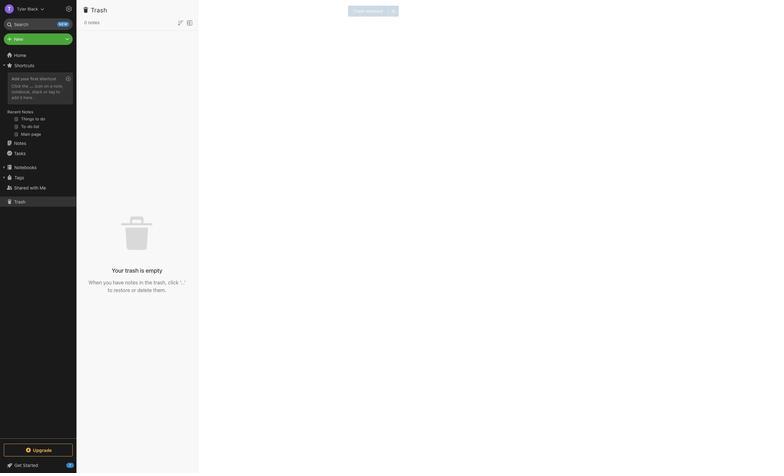 Task type: locate. For each thing, give the bounding box(es) containing it.
recent
[[7, 109, 21, 115]]

shared with me link
[[0, 183, 76, 193]]

new
[[14, 36, 23, 42]]

the right in
[[145, 280, 152, 286]]

...
[[30, 84, 34, 89]]

notebooks link
[[0, 162, 76, 173]]

0 horizontal spatial or
[[44, 89, 48, 94]]

shared with me
[[14, 185, 46, 191]]

trash inside note list element
[[91, 6, 107, 14]]

the left "..." on the left top of the page
[[22, 84, 28, 89]]

to
[[56, 89, 60, 94], [108, 288, 112, 293]]

Search text field
[[8, 19, 68, 30]]

to down note,
[[56, 89, 60, 94]]

started
[[23, 463, 38, 469]]

group
[[0, 71, 76, 141]]

in
[[139, 280, 144, 286]]

or left the delete
[[131, 288, 136, 293]]

0 vertical spatial or
[[44, 89, 48, 94]]

trash inside tree
[[14, 199, 25, 205]]

when
[[89, 280, 102, 286]]

home link
[[0, 50, 77, 60]]

1 horizontal spatial trash
[[91, 6, 107, 14]]

the inside when you have notes in the trash, click '...' to restore or delete them.
[[145, 280, 152, 286]]

notes link
[[0, 138, 76, 148]]

0 vertical spatial trash
[[91, 6, 107, 14]]

recent notes
[[7, 109, 33, 115]]

0 horizontal spatial the
[[22, 84, 28, 89]]

to down "you"
[[108, 288, 112, 293]]

0 horizontal spatial notes
[[88, 20, 100, 25]]

0 vertical spatial the
[[22, 84, 28, 89]]

add your first shortcut
[[11, 76, 56, 81]]

group containing add your first shortcut
[[0, 71, 76, 141]]

or inside icon on a note, notebook, stack or tag to add it here.
[[44, 89, 48, 94]]

them.
[[153, 288, 167, 293]]

note list element
[[77, 0, 198, 474]]

1 vertical spatial trash
[[14, 199, 25, 205]]

trash,
[[154, 280, 167, 286]]

click
[[168, 280, 179, 286]]

click
[[11, 84, 21, 89]]

group inside tree
[[0, 71, 76, 141]]

trash up 0 notes
[[91, 6, 107, 14]]

icon on a note, notebook, stack or tag to add it here.
[[11, 84, 63, 100]]

View options field
[[184, 19, 194, 27]]

notes
[[22, 109, 33, 115], [14, 141, 26, 146]]

trash
[[125, 268, 139, 274]]

0 horizontal spatial to
[[56, 89, 60, 94]]

notes up tasks on the top of the page
[[14, 141, 26, 146]]

notes right 0
[[88, 20, 100, 25]]

1 vertical spatial the
[[145, 280, 152, 286]]

the
[[22, 84, 28, 89], [145, 280, 152, 286]]

0 horizontal spatial trash
[[14, 199, 25, 205]]

add
[[11, 95, 19, 100]]

empty
[[146, 268, 163, 274]]

trash
[[91, 6, 107, 14], [14, 199, 25, 205]]

or
[[44, 89, 48, 94], [131, 288, 136, 293]]

1 horizontal spatial or
[[131, 288, 136, 293]]

notes right recent
[[22, 109, 33, 115]]

icon
[[35, 84, 43, 89]]

shortcuts button
[[0, 60, 76, 71]]

trash link
[[0, 197, 76, 207]]

tree containing home
[[0, 50, 77, 439]]

or inside when you have notes in the trash, click '...' to restore or delete them.
[[131, 288, 136, 293]]

trash down shared
[[14, 199, 25, 205]]

notes left in
[[125, 280, 138, 286]]

tyler black
[[17, 6, 38, 11]]

a
[[50, 84, 52, 89]]

0 vertical spatial to
[[56, 89, 60, 94]]

1 vertical spatial notes
[[125, 280, 138, 286]]

notes
[[88, 20, 100, 25], [125, 280, 138, 286]]

new search field
[[8, 19, 70, 30]]

black
[[28, 6, 38, 11]]

notebook,
[[11, 89, 31, 94]]

tags
[[14, 175, 24, 180]]

0
[[84, 20, 87, 25]]

or down on
[[44, 89, 48, 94]]

tag
[[49, 89, 55, 94]]

tree
[[0, 50, 77, 439]]

1 vertical spatial or
[[131, 288, 136, 293]]

upgrade button
[[4, 444, 73, 457]]

1 horizontal spatial to
[[108, 288, 112, 293]]

tasks
[[14, 151, 26, 156]]

it
[[20, 95, 22, 100]]

to inside icon on a note, notebook, stack or tag to add it here.
[[56, 89, 60, 94]]

1 horizontal spatial the
[[145, 280, 152, 286]]

1 vertical spatial to
[[108, 288, 112, 293]]

1 horizontal spatial notes
[[125, 280, 138, 286]]



Task type: vqa. For each thing, say whether or not it's contained in the screenshot.
Note Window "element"
no



Task type: describe. For each thing, give the bounding box(es) containing it.
is
[[140, 268, 144, 274]]

7
[[69, 464, 71, 468]]

first
[[30, 76, 38, 81]]

shortcuts
[[14, 63, 34, 68]]

you
[[103, 280, 112, 286]]

0 vertical spatial notes
[[88, 20, 100, 25]]

tasks button
[[0, 148, 76, 159]]

the inside tree
[[22, 84, 28, 89]]

click to collapse image
[[74, 462, 79, 470]]

expand notebooks image
[[2, 165, 7, 170]]

here.
[[24, 95, 33, 100]]

notes inside when you have notes in the trash, click '...' to restore or delete them.
[[125, 280, 138, 286]]

settings image
[[65, 5, 73, 13]]

have
[[113, 280, 124, 286]]

tyler
[[17, 6, 26, 11]]

notebooks
[[14, 165, 37, 170]]

with
[[30, 185, 38, 191]]

note window - empty element
[[198, 0, 763, 474]]

Sort options field
[[177, 19, 184, 27]]

your trash is empty
[[112, 268, 163, 274]]

0 vertical spatial notes
[[22, 109, 33, 115]]

note,
[[54, 84, 63, 89]]

new button
[[4, 33, 73, 45]]

on
[[44, 84, 49, 89]]

new
[[59, 22, 68, 26]]

your
[[20, 76, 29, 81]]

Account field
[[0, 3, 44, 15]]

to inside when you have notes in the trash, click '...' to restore or delete them.
[[108, 288, 112, 293]]

shared
[[14, 185, 29, 191]]

0 notes
[[84, 20, 100, 25]]

delete
[[138, 288, 152, 293]]

get
[[14, 463, 22, 469]]

your
[[112, 268, 124, 274]]

'...'
[[180, 280, 186, 286]]

add
[[11, 76, 19, 81]]

tags button
[[0, 173, 76, 183]]

1 vertical spatial notes
[[14, 141, 26, 146]]

expand tags image
[[2, 175, 7, 180]]

when you have notes in the trash, click '...' to restore or delete them.
[[89, 280, 186, 293]]

me
[[40, 185, 46, 191]]

Help and Learning task checklist field
[[0, 461, 77, 471]]

shortcut
[[39, 76, 56, 81]]

restore
[[114, 288, 130, 293]]

click the ...
[[11, 84, 34, 89]]

get started
[[14, 463, 38, 469]]

home
[[14, 52, 26, 58]]

stack
[[32, 89, 42, 94]]

upgrade
[[33, 448, 52, 453]]



